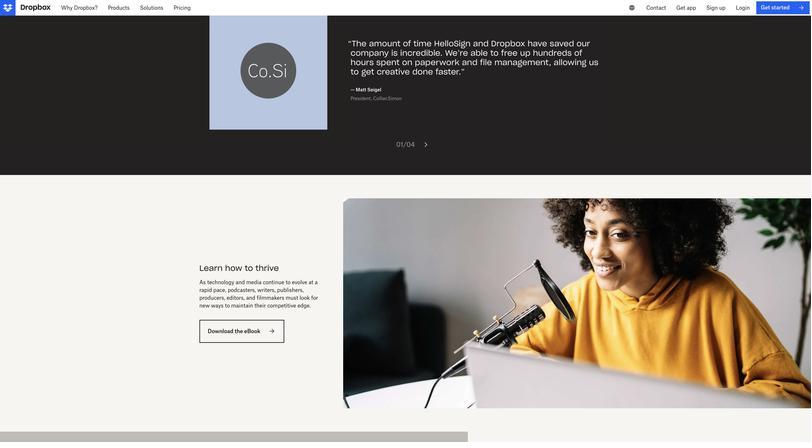 Task type: locate. For each thing, give the bounding box(es) containing it.
our
[[577, 39, 591, 49]]

to up publishers,
[[286, 279, 291, 285]]

as
[[200, 279, 206, 285]]

look
[[300, 295, 310, 301]]

sign up
[[707, 5, 726, 11]]

of
[[403, 39, 411, 49], [575, 48, 583, 58]]

on
[[402, 57, 413, 67]]

hundreds
[[533, 48, 572, 58]]

competitive
[[268, 302, 296, 309]]

producers,
[[200, 295, 225, 301]]

1 vertical spatial up
[[521, 48, 531, 58]]

download the ebook
[[208, 328, 261, 334]]

and up podcasters,
[[236, 279, 245, 285]]

a woman takes a photograph of a table with food on it. image
[[0, 432, 468, 442]]

learn
[[200, 263, 223, 273]]

up inside the "the amount of time hellosign and dropbox have saved our company is incredible. we're able to free up hundreds of hours spent on paperwork and file management, allowing us to get creative done faster."
[[521, 48, 531, 58]]

hellosign
[[435, 39, 471, 49]]

0 horizontal spatial up
[[521, 48, 531, 58]]

get app button
[[672, 0, 702, 16]]

able
[[471, 48, 488, 58]]

publishers,
[[277, 287, 304, 293]]

contact button
[[642, 0, 672, 16]]

get started link
[[757, 1, 811, 14]]

sign up link
[[702, 0, 731, 16]]

is
[[392, 48, 398, 58]]

to
[[491, 48, 499, 58], [351, 67, 359, 77], [245, 263, 253, 273], [286, 279, 291, 285], [225, 302, 230, 309]]

"the
[[348, 39, 367, 49]]

pricing
[[174, 5, 191, 11]]

at
[[309, 279, 314, 285]]

— matt seigel
[[351, 87, 382, 92]]

dropbox
[[492, 39, 526, 49]]

saved
[[550, 39, 575, 49]]

get left started
[[762, 4, 771, 11]]

get started
[[762, 4, 791, 11]]

seigel
[[368, 87, 382, 92]]

of right is at the left
[[403, 39, 411, 49]]

management,
[[495, 57, 552, 67]]

login link
[[731, 0, 756, 16]]

president, collier.simon
[[351, 96, 402, 101]]

amount
[[369, 39, 401, 49]]

company
[[351, 48, 389, 58]]

thrive
[[256, 263, 279, 273]]

incredible.
[[401, 48, 443, 58]]

for
[[312, 295, 318, 301]]

and
[[474, 39, 489, 49], [462, 57, 478, 67], [236, 279, 245, 285], [246, 295, 256, 301]]

and left the 'file'
[[462, 57, 478, 67]]

get for get app
[[677, 5, 686, 11]]

and up maintain
[[246, 295, 256, 301]]

president,
[[351, 96, 372, 101]]

ways
[[211, 302, 224, 309]]

up
[[720, 5, 726, 11], [521, 48, 531, 58]]

podcasters,
[[228, 287, 256, 293]]

and up the 'file'
[[474, 39, 489, 49]]

media
[[247, 279, 262, 285]]

have
[[528, 39, 548, 49]]

contact
[[647, 5, 667, 11]]

download the ebook link
[[200, 320, 285, 343]]

"the amount of time hellosign and dropbox have saved our company is incredible. we're able to free up hundreds of hours spent on paperwork and file management, allowing us to get creative done faster."
[[348, 39, 599, 77]]

to right ways
[[225, 302, 230, 309]]

cosi logo image
[[241, 43, 297, 99]]

how
[[225, 263, 243, 273]]

to left free
[[491, 48, 499, 58]]

0 horizontal spatial get
[[677, 5, 686, 11]]

get left 'app'
[[677, 5, 686, 11]]

1 horizontal spatial up
[[720, 5, 726, 11]]

solutions button
[[135, 0, 169, 16]]

solutions
[[140, 5, 163, 11]]

products button
[[103, 0, 135, 16]]

1 horizontal spatial get
[[762, 4, 771, 11]]

up right 'sign'
[[720, 5, 726, 11]]

us
[[590, 57, 599, 67]]

of left us
[[575, 48, 583, 58]]

get
[[762, 4, 771, 11], [677, 5, 686, 11]]

the
[[235, 328, 243, 334]]

0 vertical spatial up
[[720, 5, 726, 11]]

get inside dropdown button
[[677, 5, 686, 11]]

creative
[[377, 67, 410, 77]]

up right free
[[521, 48, 531, 58]]

we're
[[446, 48, 469, 58]]



Task type: vqa. For each thing, say whether or not it's contained in the screenshot.
management, on the right of page
yes



Task type: describe. For each thing, give the bounding box(es) containing it.
as technology and media continue to evolve at a rapid pace, podcasters, writers, publishers, producers, editors, and filmmakers must look for new ways to maintain their competitive edge.
[[200, 279, 318, 309]]

spent
[[377, 57, 400, 67]]

sign
[[707, 5, 719, 11]]

login
[[737, 5, 751, 11]]

file
[[480, 57, 493, 67]]

get
[[362, 67, 375, 77]]

must
[[286, 295, 298, 301]]

filmmakers
[[257, 295, 285, 301]]

products
[[108, 5, 130, 11]]

—
[[351, 87, 355, 92]]

free
[[502, 48, 518, 58]]

faster."
[[436, 67, 465, 77]]

a
[[315, 279, 318, 285]]

writers,
[[258, 287, 276, 293]]

dropbox?
[[74, 5, 98, 11]]

01/04
[[397, 140, 415, 148]]

edge.
[[298, 302, 311, 309]]

pace,
[[214, 287, 227, 293]]

download
[[208, 328, 234, 334]]

ebook
[[244, 328, 261, 334]]

their
[[255, 302, 266, 309]]

rapid
[[200, 287, 212, 293]]

done
[[413, 67, 434, 77]]

get app
[[677, 5, 697, 11]]

time
[[414, 39, 432, 49]]

why
[[61, 5, 73, 11]]

why dropbox?
[[61, 5, 98, 11]]

technology
[[207, 279, 235, 285]]

collier.simon
[[373, 96, 402, 101]]

matt
[[356, 87, 367, 92]]

started
[[772, 4, 791, 11]]

pricing link
[[169, 0, 196, 16]]

why dropbox? button
[[56, 0, 103, 16]]

continue
[[263, 279, 285, 285]]

to up media
[[245, 263, 253, 273]]

get for get started
[[762, 4, 771, 11]]

0 horizontal spatial of
[[403, 39, 411, 49]]

paperwork
[[415, 57, 460, 67]]

1 horizontal spatial of
[[575, 48, 583, 58]]

a woman speaking into a desktop microphone image
[[343, 198, 812, 408]]

evolve
[[292, 279, 308, 285]]

allowing
[[554, 57, 587, 67]]

learn how to thrive
[[200, 263, 279, 273]]

editors,
[[227, 295, 245, 301]]

to left get
[[351, 67, 359, 77]]

app
[[688, 5, 697, 11]]

new
[[200, 302, 210, 309]]

maintain
[[231, 302, 253, 309]]

hours
[[351, 57, 374, 67]]



